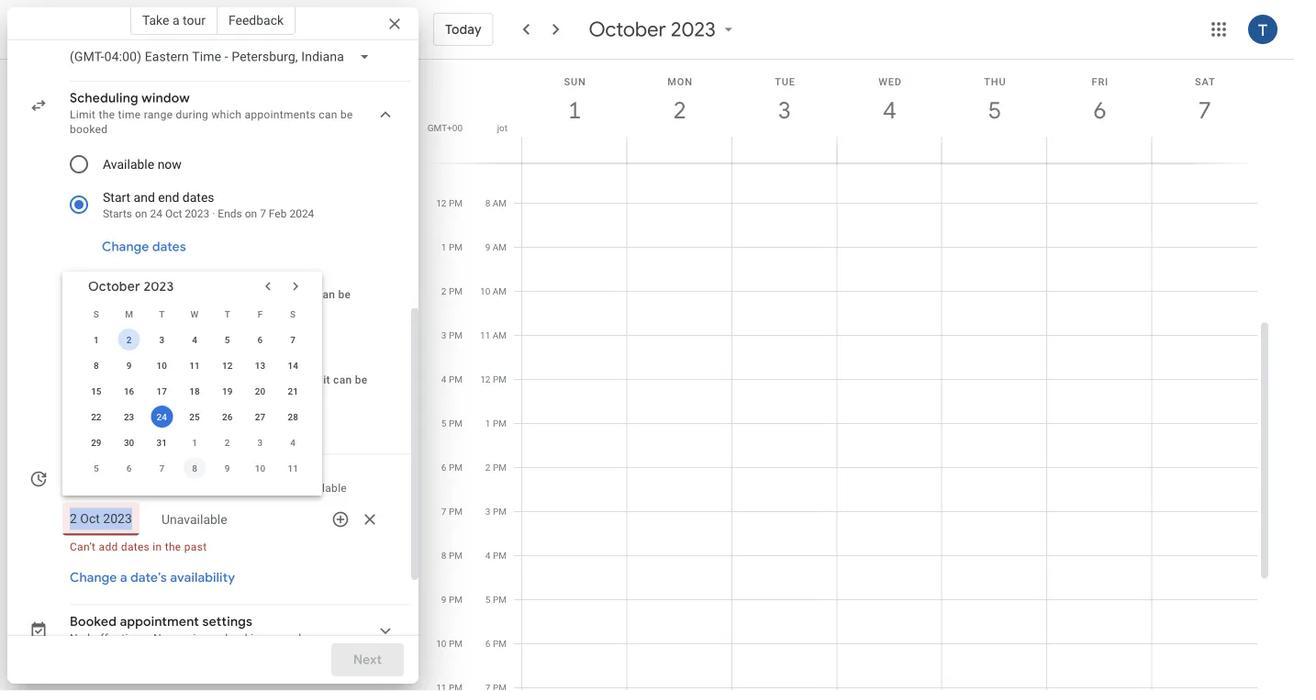 Task type: vqa. For each thing, say whether or not it's contained in the screenshot.


Task type: locate. For each thing, give the bounding box(es) containing it.
None field
[[62, 41, 385, 74]]

0 horizontal spatial t
[[159, 309, 165, 320]]

2 row from the top
[[80, 327, 309, 353]]

0 vertical spatial in
[[150, 289, 160, 301]]

10
[[480, 286, 490, 297], [157, 360, 167, 371], [255, 463, 265, 474], [436, 638, 446, 649]]

10 inside 10 november element
[[255, 463, 265, 474]]

the inside scheduling window limit the time range during which appointments can be booked
[[99, 109, 115, 122]]

0 vertical spatial 5 pm
[[441, 418, 463, 429]]

row down 18 element
[[80, 404, 309, 430]]

dates down the oct in the left of the page
[[152, 239, 186, 256]]

start
[[272, 374, 297, 387]]

30 element
[[118, 431, 140, 454]]

· inside start and end dates starts on 24 oct 2023 · ends on 7 feb 2024
[[212, 208, 215, 221]]

8 up specific
[[192, 463, 197, 474]]

change a date's availability
[[70, 570, 235, 587]]

1 vertical spatial that
[[300, 374, 320, 387]]

oct
[[165, 208, 182, 221]]

t up days
[[159, 309, 165, 320]]

5 pm up '7 pm'
[[441, 418, 463, 429]]

grid
[[426, 60, 1272, 691]]

date's
[[130, 570, 167, 587]]

monday, 2 october element
[[659, 89, 701, 131]]

9 down maximum days in advance that an appointment can be booked number field
[[126, 360, 132, 371]]

wed
[[878, 76, 902, 87]]

7 november element
[[151, 457, 173, 479]]

thu 5
[[984, 76, 1006, 125]]

before
[[147, 374, 181, 387]]

28
[[288, 411, 298, 422]]

5 right 9 pm
[[485, 594, 491, 605]]

change inside button
[[70, 570, 117, 587]]

0 vertical spatial that
[[209, 289, 229, 301]]

row containing s
[[80, 301, 309, 327]]

7 inside "sat 7"
[[1197, 95, 1210, 125]]

10 inside 10 element
[[157, 360, 167, 371]]

time up m
[[124, 289, 147, 301]]

10 for 10 am
[[480, 286, 490, 297]]

no down booked
[[70, 632, 84, 645]]

13
[[255, 360, 265, 371]]

4 row from the top
[[80, 378, 309, 404]]

appointment inside maximum time in advance that an appointment can be booked
[[248, 289, 313, 301]]

1 vertical spatial availability
[[170, 570, 235, 587]]

t
[[159, 309, 165, 320], [225, 309, 230, 320]]

1 november element
[[184, 431, 206, 454]]

that left an
[[209, 289, 229, 301]]

am down gmt+00
[[449, 154, 463, 165]]

s down maximum
[[93, 309, 99, 320]]

0 horizontal spatial october 2023
[[88, 278, 174, 295]]

1 vertical spatial a
[[120, 570, 127, 587]]

24 inside 'cell'
[[157, 411, 167, 422]]

0 horizontal spatial a
[[120, 570, 127, 587]]

Date text field
[[70, 509, 132, 531]]

no left maximum
[[153, 632, 168, 645]]

dates right the add
[[121, 541, 150, 554]]

2 cell
[[113, 327, 145, 353]]

change inside button
[[102, 239, 149, 256]]

8 down '7 pm'
[[441, 550, 446, 561]]

settings
[[202, 614, 252, 631]]

0 horizontal spatial 6 pm
[[441, 462, 463, 473]]

16 element
[[118, 380, 140, 402]]

24, today element
[[151, 406, 173, 428]]

7 inside the 7 november element
[[159, 463, 164, 474]]

1 column header
[[521, 60, 627, 163]]

the
[[99, 109, 115, 122], [184, 374, 201, 387], [165, 541, 181, 554]]

1 horizontal spatial a
[[172, 12, 179, 28]]

24
[[150, 208, 162, 221], [157, 411, 167, 422]]

appointments
[[245, 109, 316, 122]]

0 vertical spatial ·
[[212, 208, 215, 221]]

8 up 9 am
[[485, 198, 490, 209]]

19
[[222, 386, 233, 397]]

time inside booked appointment settings no buffer time · no maximum bookings per day
[[121, 632, 144, 645]]

1 horizontal spatial 12 pm
[[480, 374, 507, 385]]

maximum
[[70, 289, 121, 301]]

0 vertical spatial appointment
[[248, 289, 313, 301]]

when
[[237, 482, 264, 495]]

am up 9 am
[[493, 198, 507, 209]]

change down can't
[[70, 570, 117, 587]]

1 vertical spatial october 2023
[[88, 278, 174, 295]]

thursday, 5 october element
[[974, 89, 1016, 131]]

booked down minimum
[[70, 389, 108, 401]]

1 horizontal spatial s
[[290, 309, 296, 320]]

be
[[340, 109, 353, 122], [338, 289, 351, 301], [355, 374, 368, 387]]

22 element
[[85, 406, 107, 428]]

0 vertical spatial can
[[319, 109, 337, 122]]

7 down 31 element
[[159, 463, 164, 474]]

be inside maximum time in advance that an appointment can be booked
[[338, 289, 351, 301]]

am down 8 am
[[493, 242, 507, 253]]

12 down 10 am
[[480, 374, 491, 385]]

3 november element
[[249, 431, 271, 454]]

you're
[[267, 482, 298, 495]]

12 up minimum time before the appointment start that it can be booked
[[222, 360, 233, 371]]

jot
[[497, 122, 508, 133]]

· inside booked appointment settings no buffer time · no maximum bookings per day
[[147, 632, 150, 645]]

· left ends
[[212, 208, 215, 221]]

18 element
[[184, 380, 206, 402]]

2 inside mon 2
[[672, 95, 685, 125]]

5 pm
[[441, 418, 463, 429], [485, 594, 507, 605]]

now
[[158, 157, 182, 172]]

can right it
[[333, 374, 352, 387]]

12 left 8 am
[[436, 198, 446, 209]]

5 column header
[[941, 60, 1047, 163]]

2 november element
[[216, 431, 238, 454]]

0 vertical spatial 3 pm
[[441, 330, 463, 341]]

1 horizontal spatial 2 pm
[[485, 462, 507, 473]]

4 column header
[[836, 60, 942, 163]]

15
[[91, 386, 101, 397]]

3
[[777, 95, 790, 125], [441, 330, 446, 341], [159, 334, 164, 345], [257, 437, 263, 448], [485, 506, 491, 517]]

30
[[124, 437, 134, 448]]

22
[[91, 411, 101, 422]]

availability down "past"
[[170, 570, 235, 587]]

availability inside 'adjusted availability indicate times on specific dates when you're available'
[[128, 464, 195, 480]]

7 up 8 am
[[485, 154, 490, 165]]

2 t from the left
[[225, 309, 230, 320]]

october
[[589, 17, 666, 42], [88, 278, 140, 295]]

12 pm left 8 am
[[436, 198, 463, 209]]

12 element
[[216, 354, 238, 376]]

am down 10 am
[[493, 330, 507, 341]]

0 vertical spatial 4 pm
[[441, 374, 463, 385]]

mon 2
[[667, 76, 693, 125]]

in
[[150, 289, 160, 301], [153, 541, 162, 554]]

which
[[211, 109, 242, 122]]

17 element
[[151, 380, 173, 402]]

2023 up "mon"
[[671, 17, 716, 42]]

a left 'date's'
[[120, 570, 127, 587]]

a inside button
[[120, 570, 127, 587]]

availability up specific
[[128, 464, 195, 480]]

2 vertical spatial 2023
[[144, 278, 174, 295]]

1 vertical spatial the
[[184, 374, 201, 387]]

0 horizontal spatial 12
[[222, 360, 233, 371]]

2 column header
[[626, 60, 732, 163]]

5 row from the top
[[80, 404, 309, 430]]

1 vertical spatial appointment
[[204, 374, 269, 387]]

0 vertical spatial 12 pm
[[436, 198, 463, 209]]

booked inside minimum time before the appointment start that it can be booked
[[70, 389, 108, 401]]

row up 18 element
[[80, 353, 309, 378]]

in up change a date's availability button
[[153, 541, 162, 554]]

3 row from the top
[[80, 353, 309, 378]]

fri
[[1092, 76, 1109, 87]]

0 horizontal spatial no
[[70, 632, 84, 645]]

2 horizontal spatial 2023
[[671, 17, 716, 42]]

7 left feb
[[260, 208, 266, 221]]

1 horizontal spatial 1 pm
[[485, 418, 507, 429]]

8 inside 8 november element
[[192, 463, 197, 474]]

5 down thu
[[987, 95, 1000, 125]]

6 row from the top
[[80, 430, 309, 455]]

can right appointments
[[319, 109, 337, 122]]

that left it
[[300, 374, 320, 387]]

25 element
[[184, 406, 206, 428]]

Maximum days in advance that an appointment can be booked number field
[[104, 325, 139, 358]]

row group
[[80, 327, 309, 481]]

10 up before
[[157, 360, 167, 371]]

27
[[255, 411, 265, 422]]

1 row from the top
[[80, 301, 309, 327]]

0 horizontal spatial that
[[209, 289, 229, 301]]

change
[[102, 239, 149, 256], [70, 570, 117, 587]]

10 down 9 pm
[[436, 638, 446, 649]]

row down 25 element
[[80, 430, 309, 455]]

dates right 'end'
[[182, 190, 214, 205]]

· right buffer
[[147, 632, 150, 645]]

0 vertical spatial change
[[102, 239, 149, 256]]

6 up times
[[126, 463, 132, 474]]

option group
[[62, 145, 378, 225]]

0 vertical spatial the
[[99, 109, 115, 122]]

12
[[436, 198, 446, 209], [222, 360, 233, 371], [480, 374, 491, 385]]

1 horizontal spatial 5 pm
[[485, 594, 507, 605]]

row group containing 1
[[80, 327, 309, 481]]

1 horizontal spatial 12
[[436, 198, 446, 209]]

the for time
[[184, 374, 201, 387]]

2 s from the left
[[290, 309, 296, 320]]

10 up when
[[255, 463, 265, 474]]

7 down sat on the right of the page
[[1197, 95, 1210, 125]]

a for change
[[120, 570, 127, 587]]

9 up 10 am
[[485, 242, 490, 253]]

the inside minimum time before the appointment start that it can be booked
[[184, 374, 201, 387]]

time inside scheduling window limit the time range during which appointments can be booked
[[118, 109, 141, 122]]

1 vertical spatial be
[[338, 289, 351, 301]]

0 horizontal spatial s
[[93, 309, 99, 320]]

2 vertical spatial appointment
[[120, 614, 199, 631]]

october 2023
[[589, 17, 716, 42], [88, 278, 174, 295]]

·
[[212, 208, 215, 221], [147, 632, 150, 645]]

10 for 10 pm
[[436, 638, 446, 649]]

row up specific
[[80, 455, 309, 481]]

s right f
[[290, 309, 296, 320]]

11 am down gmt+00
[[436, 154, 463, 165]]

advance
[[163, 289, 206, 301]]

2 pm
[[441, 286, 463, 297], [485, 462, 507, 473]]

0 vertical spatial availability
[[128, 464, 195, 480]]

1 vertical spatial 5 pm
[[485, 594, 507, 605]]

time right buffer
[[121, 632, 144, 645]]

2 booked from the top
[[70, 303, 108, 316]]

1 t from the left
[[159, 309, 165, 320]]

1 vertical spatial in
[[153, 541, 162, 554]]

6 down f
[[257, 334, 263, 345]]

minimum
[[70, 374, 118, 387]]

0 vertical spatial booked
[[70, 123, 108, 136]]

1 vertical spatial october
[[88, 278, 140, 295]]

11 november element
[[282, 457, 304, 479]]

9 down 2 november element
[[225, 463, 230, 474]]

15 element
[[85, 380, 107, 402]]

bookings
[[225, 632, 272, 645]]

0 horizontal spatial 12 pm
[[436, 198, 463, 209]]

2023 down change dates button
[[144, 278, 174, 295]]

2023 right the oct in the left of the page
[[185, 208, 209, 221]]

0 vertical spatial be
[[340, 109, 353, 122]]

change for change a date's availability
[[70, 570, 117, 587]]

1 vertical spatial 6 pm
[[485, 638, 507, 649]]

appointment inside minimum time before the appointment start that it can be booked
[[204, 374, 269, 387]]

2
[[672, 95, 685, 125], [441, 286, 446, 297], [126, 334, 132, 345], [225, 437, 230, 448], [485, 462, 491, 473]]

2 horizontal spatial the
[[184, 374, 201, 387]]

24 left the oct in the left of the page
[[150, 208, 162, 221]]

booked
[[70, 614, 117, 631]]

0 horizontal spatial ·
[[147, 632, 150, 645]]

a left tour
[[172, 12, 179, 28]]

0 vertical spatial october
[[589, 17, 666, 42]]

days
[[153, 334, 180, 349]]

1 horizontal spatial t
[[225, 309, 230, 320]]

1 booked from the top
[[70, 123, 108, 136]]

1 inside sun 1
[[567, 95, 580, 125]]

11 element
[[184, 354, 206, 376]]

5 pm right 9 pm
[[485, 594, 507, 605]]

1 horizontal spatial no
[[153, 632, 168, 645]]

availability
[[128, 464, 195, 480], [170, 570, 235, 587]]

14
[[288, 360, 298, 371]]

buffer
[[87, 632, 118, 645]]

2 vertical spatial be
[[355, 374, 368, 387]]

2 horizontal spatial 12
[[480, 374, 491, 385]]

1 horizontal spatial 2023
[[185, 208, 209, 221]]

10 down 9 am
[[480, 286, 490, 297]]

change down starts
[[102, 239, 149, 256]]

in left advance
[[150, 289, 160, 301]]

11 down 10 am
[[480, 330, 490, 341]]

0 horizontal spatial october
[[88, 278, 140, 295]]

1 horizontal spatial 4 pm
[[485, 550, 507, 561]]

unavailable
[[162, 512, 227, 527]]

26
[[222, 411, 233, 422]]

row down w
[[80, 327, 309, 353]]

pm
[[449, 198, 463, 209], [449, 242, 463, 253], [449, 286, 463, 297], [449, 330, 463, 341], [449, 374, 463, 385], [493, 374, 507, 385], [449, 418, 463, 429], [493, 418, 507, 429], [449, 462, 463, 473], [493, 462, 507, 473], [449, 506, 463, 517], [493, 506, 507, 517], [449, 550, 463, 561], [493, 550, 507, 561], [449, 594, 463, 605], [493, 594, 507, 605], [449, 638, 463, 649], [493, 638, 507, 649]]

9 for 9 pm
[[441, 594, 446, 605]]

take a tour
[[142, 12, 205, 28]]

add
[[99, 541, 118, 554]]

row containing 8
[[80, 353, 309, 378]]

24 inside start and end dates starts on 24 oct 2023 · ends on 7 feb 2024
[[150, 208, 162, 221]]

october 2023 up m
[[88, 278, 174, 295]]

1 vertical spatial 24
[[157, 411, 167, 422]]

1 vertical spatial 2023
[[185, 208, 209, 221]]

11 up you're in the bottom of the page
[[288, 463, 298, 474]]

range
[[144, 109, 173, 122]]

29
[[91, 437, 101, 448]]

1 vertical spatial booked
[[70, 303, 108, 316]]

5 inside thu 5
[[987, 95, 1000, 125]]

8 for 8 pm
[[441, 550, 446, 561]]

row down 11 element
[[80, 378, 309, 404]]

8 pm
[[441, 550, 463, 561]]

9 up 10 pm
[[441, 594, 446, 605]]

available
[[103, 157, 154, 172]]

6 up '7 pm'
[[441, 462, 446, 473]]

2 vertical spatial booked
[[70, 389, 108, 401]]

2 vertical spatial can
[[333, 374, 352, 387]]

11 up "18" in the bottom left of the page
[[189, 360, 200, 371]]

3 booked from the top
[[70, 389, 108, 401]]

october 2023 button
[[582, 17, 745, 42]]

6 pm up '7 pm'
[[441, 462, 463, 473]]

take
[[142, 12, 169, 28]]

1 horizontal spatial october 2023
[[589, 17, 716, 42]]

time left range
[[118, 109, 141, 122]]

0 vertical spatial 2 pm
[[441, 286, 463, 297]]

6 down fri
[[1092, 95, 1105, 125]]

0 vertical spatial 6 pm
[[441, 462, 463, 473]]

0 vertical spatial 11 am
[[436, 154, 463, 165]]

7 am
[[485, 154, 507, 165]]

14 element
[[282, 354, 304, 376]]

0 vertical spatial 24
[[150, 208, 162, 221]]

1 vertical spatial 12
[[222, 360, 233, 371]]

time inside maximum time in advance that an appointment can be booked
[[124, 289, 147, 301]]

1 horizontal spatial october
[[589, 17, 666, 42]]

9 am
[[485, 242, 507, 253]]

t left f
[[225, 309, 230, 320]]

1 vertical spatial change
[[70, 570, 117, 587]]

0 vertical spatial 1 pm
[[441, 242, 463, 253]]

on down the 7 november element
[[146, 482, 159, 495]]

booked down maximum
[[70, 303, 108, 316]]

8 for 8 am
[[485, 198, 490, 209]]

saturday, 7 october element
[[1184, 89, 1226, 131]]

that
[[209, 289, 229, 301], [300, 374, 320, 387]]

booked down limit
[[70, 123, 108, 136]]

can up it
[[316, 289, 335, 301]]

3 pm
[[441, 330, 463, 341], [485, 506, 507, 517]]

0 vertical spatial a
[[172, 12, 179, 28]]

1 horizontal spatial the
[[165, 541, 181, 554]]

dates
[[182, 190, 214, 205], [152, 239, 186, 256], [205, 482, 234, 495], [121, 541, 150, 554]]

indicate
[[70, 482, 111, 495]]

be inside minimum time before the appointment start that it can be booked
[[355, 374, 368, 387]]

0 horizontal spatial 2 pm
[[441, 286, 463, 297]]

12 pm down 10 am
[[480, 374, 507, 385]]

time inside minimum time before the appointment start that it can be booked
[[121, 374, 144, 387]]

1 vertical spatial ·
[[147, 632, 150, 645]]

12 inside row group
[[222, 360, 233, 371]]

october 2023 up "mon"
[[589, 17, 716, 42]]

row up days
[[80, 301, 309, 327]]

can
[[319, 109, 337, 122], [316, 289, 335, 301], [333, 374, 352, 387]]

time left 17 on the left bottom
[[121, 374, 144, 387]]

1 vertical spatial can
[[316, 289, 335, 301]]

that inside maximum time in advance that an appointment can be booked
[[209, 289, 229, 301]]

an
[[232, 289, 245, 301]]

0 vertical spatial 12
[[436, 198, 446, 209]]

dates down 9 november element
[[205, 482, 234, 495]]

2 vertical spatial 12
[[480, 374, 491, 385]]

6 pm right 10 pm
[[485, 638, 507, 649]]

1 horizontal spatial that
[[300, 374, 320, 387]]

31
[[157, 437, 167, 448]]

6 inside fri 6
[[1092, 95, 1105, 125]]

24 down 17 on the left bottom
[[157, 411, 167, 422]]

a inside button
[[172, 12, 179, 28]]

option group containing available now
[[62, 145, 378, 225]]

17
[[157, 386, 167, 397]]

row
[[80, 301, 309, 327], [80, 327, 309, 353], [80, 353, 309, 378], [80, 378, 309, 404], [80, 404, 309, 430], [80, 430, 309, 455], [80, 455, 309, 481]]

1 horizontal spatial ·
[[212, 208, 215, 221]]

2023
[[671, 17, 716, 42], [185, 208, 209, 221], [144, 278, 174, 295]]

11 am down 10 am
[[480, 330, 507, 341]]

1 vertical spatial 1 pm
[[485, 418, 507, 429]]

25
[[189, 411, 200, 422]]

7 row from the top
[[80, 455, 309, 481]]

1 horizontal spatial 3 pm
[[485, 506, 507, 517]]

appointment
[[248, 289, 313, 301], [204, 374, 269, 387], [120, 614, 199, 631]]

6 right 10 pm
[[485, 638, 491, 649]]

0 horizontal spatial the
[[99, 109, 115, 122]]

5 up indicate
[[94, 463, 99, 474]]

6 pm
[[441, 462, 463, 473], [485, 638, 507, 649]]

1 vertical spatial 11 am
[[480, 330, 507, 341]]

2 vertical spatial the
[[165, 541, 181, 554]]

no
[[70, 632, 84, 645], [153, 632, 168, 645]]



Task type: describe. For each thing, give the bounding box(es) containing it.
dates inside alert
[[121, 541, 150, 554]]

19 element
[[216, 380, 238, 402]]

10 for 10 november element
[[255, 463, 265, 474]]

20 element
[[249, 380, 271, 402]]

row containing 5
[[80, 455, 309, 481]]

5 up '7 pm'
[[441, 418, 446, 429]]

limit
[[70, 109, 96, 122]]

11 inside "element"
[[288, 463, 298, 474]]

dates inside 'adjusted availability indicate times on specific dates when you're available'
[[205, 482, 234, 495]]

4 november element
[[282, 431, 304, 454]]

can't add dates in the past
[[70, 541, 207, 554]]

sat
[[1195, 76, 1215, 87]]

hours
[[153, 419, 186, 434]]

booked inside maximum time in advance that an appointment can be booked
[[70, 303, 108, 316]]

can inside maximum time in advance that an appointment can be booked
[[316, 289, 335, 301]]

1 no from the left
[[70, 632, 84, 645]]

fri 6
[[1092, 76, 1109, 125]]

3 inside 'tue 3'
[[777, 95, 790, 125]]

booked inside scheduling window limit the time range during which appointments can be booked
[[70, 123, 108, 136]]

mon
[[667, 76, 693, 87]]

adjusted availability indicate times on specific dates when you're available
[[70, 464, 347, 495]]

in inside alert
[[153, 541, 162, 554]]

end
[[158, 190, 179, 205]]

2 inside cell
[[126, 334, 132, 345]]

per
[[275, 632, 292, 645]]

10 pm
[[436, 638, 463, 649]]

20
[[255, 386, 265, 397]]

on right ends
[[245, 208, 257, 221]]

10 element
[[151, 354, 173, 376]]

in inside maximum time in advance that an appointment can be booked
[[150, 289, 160, 301]]

change for change dates
[[102, 239, 149, 256]]

m
[[125, 309, 133, 320]]

5 november element
[[85, 457, 107, 479]]

sunday, 1 october element
[[554, 89, 596, 131]]

0 horizontal spatial 11 am
[[436, 154, 463, 165]]

2023 inside start and end dates starts on 24 oct 2023 · ends on 7 feb 2024
[[185, 208, 209, 221]]

can inside scheduling window limit the time range during which appointments can be booked
[[319, 109, 337, 122]]

dates inside start and end dates starts on 24 oct 2023 · ends on 7 feb 2024
[[182, 190, 214, 205]]

8 am
[[485, 198, 507, 209]]

8 cell
[[178, 455, 211, 481]]

change a date's availability button
[[62, 562, 242, 595]]

sun 1
[[564, 76, 586, 125]]

1 vertical spatial 4 pm
[[485, 550, 507, 561]]

am down jot at the left top of the page
[[493, 154, 507, 165]]

2 no from the left
[[153, 632, 168, 645]]

5 up 12 element
[[225, 334, 230, 345]]

1 vertical spatial 2 pm
[[485, 462, 507, 473]]

4 inside wed 4
[[882, 95, 895, 125]]

23
[[124, 411, 134, 422]]

times
[[114, 482, 143, 495]]

0 horizontal spatial 3 pm
[[441, 330, 463, 341]]

ends
[[218, 208, 242, 221]]

feedback
[[228, 12, 284, 28]]

21
[[288, 386, 298, 397]]

1 vertical spatial 3 pm
[[485, 506, 507, 517]]

on inside 'adjusted availability indicate times on specific dates when you're available'
[[146, 482, 159, 495]]

tuesday, 3 october element
[[764, 89, 806, 131]]

7 up '14' element
[[290, 334, 295, 345]]

start
[[103, 190, 130, 205]]

3 column header
[[731, 60, 837, 163]]

23 element
[[118, 406, 140, 428]]

availability inside button
[[170, 570, 235, 587]]

gmt+00
[[427, 122, 463, 133]]

the for window
[[99, 109, 115, 122]]

specific
[[162, 482, 202, 495]]

26 element
[[216, 406, 238, 428]]

sat 7
[[1195, 76, 1215, 125]]

10 november element
[[249, 457, 271, 479]]

wed 4
[[878, 76, 902, 125]]

0 vertical spatial october 2023
[[589, 17, 716, 42]]

day
[[295, 632, 313, 645]]

appointment inside booked appointment settings no buffer time · no maximum bookings per day
[[120, 614, 199, 631]]

18
[[189, 386, 200, 397]]

27 element
[[249, 406, 271, 428]]

change dates button
[[95, 225, 194, 269]]

the inside alert
[[165, 541, 181, 554]]

sun
[[564, 76, 586, 87]]

6 november element
[[118, 457, 140, 479]]

it
[[323, 374, 330, 387]]

minimum time before the appointment start that it can be booked
[[70, 374, 368, 401]]

Minimum amount of hours before the start of the appointment that it can be booked number field
[[104, 410, 139, 443]]

starts
[[103, 208, 132, 221]]

and
[[134, 190, 155, 205]]

start and end dates starts on 24 oct 2023 · ends on 7 feb 2024
[[103, 190, 314, 221]]

13 element
[[249, 354, 271, 376]]

row containing 15
[[80, 378, 309, 404]]

29 element
[[85, 431, 107, 454]]

tour
[[183, 12, 205, 28]]

change dates
[[102, 239, 186, 256]]

available
[[301, 482, 347, 495]]

0 horizontal spatial 5 pm
[[441, 418, 463, 429]]

8 up minimum
[[94, 360, 99, 371]]

0 horizontal spatial 2023
[[144, 278, 174, 295]]

11 down gmt+00
[[436, 154, 446, 165]]

7 inside start and end dates starts on 24 oct 2023 · ends on 7 feb 2024
[[260, 208, 266, 221]]

0 horizontal spatial 1 pm
[[441, 242, 463, 253]]

6 column header
[[1046, 60, 1152, 163]]

8 for 8 november element
[[192, 463, 197, 474]]

1 horizontal spatial 6 pm
[[485, 638, 507, 649]]

9 pm
[[441, 594, 463, 605]]

9 for 9 november element
[[225, 463, 230, 474]]

friday, 6 october element
[[1079, 89, 1121, 131]]

window
[[142, 90, 190, 107]]

row containing 22
[[80, 404, 309, 430]]

28 element
[[282, 406, 304, 428]]

a for take
[[172, 12, 179, 28]]

7 column header
[[1151, 60, 1257, 163]]

available now
[[103, 157, 182, 172]]

past
[[184, 541, 207, 554]]

wednesday, 4 october element
[[869, 89, 911, 131]]

31 element
[[151, 431, 173, 454]]

9 november element
[[216, 457, 238, 479]]

feedback button
[[217, 6, 296, 35]]

1 s from the left
[[93, 309, 99, 320]]

dates inside button
[[152, 239, 186, 256]]

7 up 8 pm
[[441, 506, 446, 517]]

be inside scheduling window limit the time range during which appointments can be booked
[[340, 109, 353, 122]]

grid containing 1
[[426, 60, 1272, 691]]

2024
[[289, 208, 314, 221]]

10 for 10 element
[[157, 360, 167, 371]]

row containing 29
[[80, 430, 309, 455]]

on down and
[[135, 208, 147, 221]]

feb
[[269, 208, 287, 221]]

maximum
[[171, 632, 222, 645]]

can inside minimum time before the appointment start that it can be booked
[[333, 374, 352, 387]]

tue 3
[[775, 76, 795, 125]]

maximum time in advance that an appointment can be booked
[[70, 289, 351, 316]]

scheduling window limit the time range during which appointments can be booked
[[70, 90, 353, 136]]

7 pm
[[441, 506, 463, 517]]

october 2023 grid
[[80, 301, 309, 481]]

that inside minimum time before the appointment start that it can be booked
[[300, 374, 320, 387]]

0 vertical spatial 2023
[[671, 17, 716, 42]]

w
[[191, 309, 199, 320]]

f
[[258, 309, 263, 320]]

can't
[[70, 541, 96, 554]]

am down 9 am
[[493, 286, 507, 297]]

10 am
[[480, 286, 507, 297]]

during
[[176, 109, 208, 122]]

booked appointment settings no buffer time · no maximum bookings per day
[[70, 614, 313, 645]]

21 element
[[282, 380, 304, 402]]

8 november element
[[184, 457, 206, 479]]

row containing 1
[[80, 327, 309, 353]]

can't add dates in the past alert
[[70, 540, 400, 554]]

16
[[124, 386, 134, 397]]

1 vertical spatial 12 pm
[[480, 374, 507, 385]]

tue
[[775, 76, 795, 87]]

adjusted
[[70, 464, 125, 480]]

1 horizontal spatial 11 am
[[480, 330, 507, 341]]

9 for 9 am
[[485, 242, 490, 253]]

take a tour button
[[130, 6, 217, 35]]

0 horizontal spatial 4 pm
[[441, 374, 463, 385]]

24 cell
[[145, 404, 178, 430]]

today
[[445, 21, 482, 38]]



